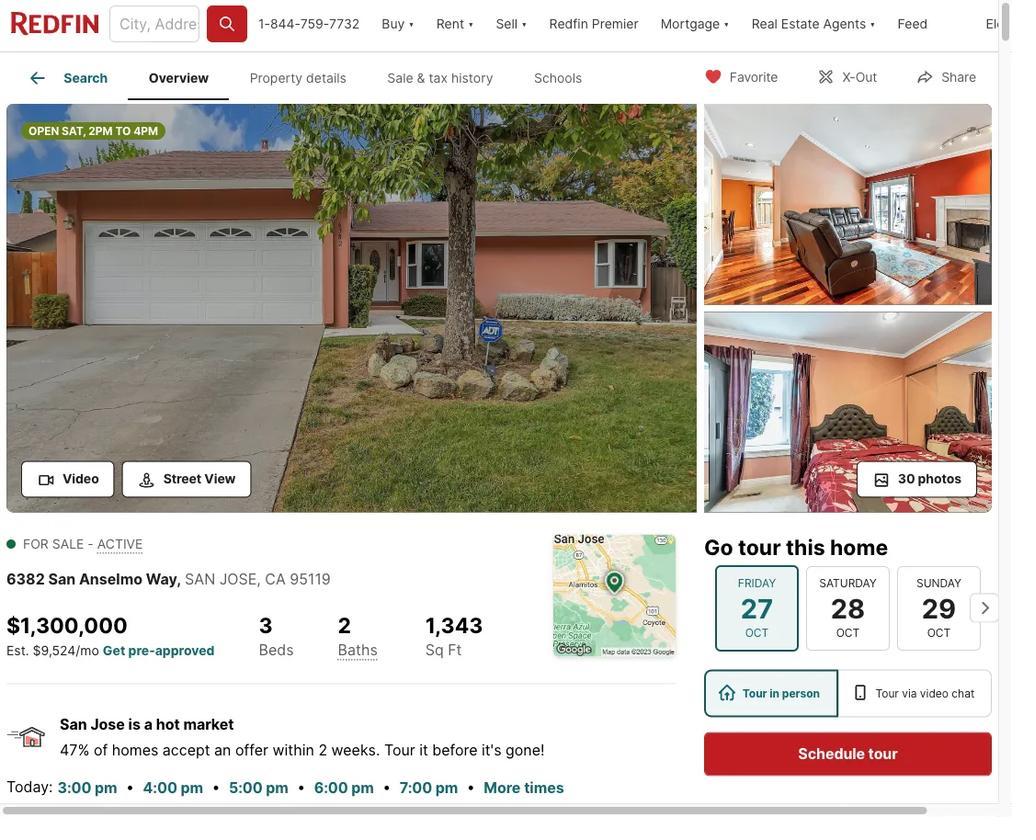 Task type: vqa. For each thing, say whether or not it's contained in the screenshot.
3rd "pm" from the right
yes



Task type: describe. For each thing, give the bounding box(es) containing it.
pre-
[[128, 643, 155, 659]]

4:00
[[143, 780, 177, 798]]

home
[[831, 535, 889, 561]]

7732
[[329, 16, 360, 32]]

is
[[128, 716, 141, 734]]

history
[[452, 70, 494, 86]]

x-
[[843, 69, 856, 85]]

feed button
[[887, 0, 976, 52]]

ca
[[265, 571, 286, 589]]

sat,
[[62, 124, 86, 138]]

elois button
[[976, 0, 1013, 52]]

5 pm from the left
[[436, 780, 458, 798]]

29
[[923, 592, 957, 624]]

47%
[[60, 742, 90, 760]]

1,343 sq ft
[[426, 613, 483, 660]]

market
[[183, 716, 234, 734]]

sell ▾ button
[[485, 0, 539, 52]]

tab list containing search
[[6, 52, 618, 100]]

buy ▾
[[382, 16, 415, 32]]

tour via video chat
[[876, 687, 976, 701]]

sale
[[388, 70, 414, 86]]

4pm
[[134, 124, 158, 138]]

gone!
[[506, 742, 545, 760]]

next image
[[971, 594, 1000, 623]]

real
[[752, 16, 778, 32]]

2pm
[[89, 124, 113, 138]]

1-844-759-7732
[[259, 16, 360, 32]]

0 vertical spatial san
[[48, 571, 76, 589]]

buy ▾ button
[[371, 0, 426, 52]]

of
[[94, 742, 108, 760]]

30 photos button
[[857, 461, 978, 498]]

sq
[[426, 642, 444, 660]]

5 • from the left
[[467, 779, 475, 797]]

submit search image
[[218, 15, 236, 33]]

sunday
[[917, 577, 962, 590]]

an
[[214, 742, 231, 760]]

baths
[[338, 642, 378, 659]]

3:00
[[58, 780, 91, 798]]

go tour this home
[[705, 535, 889, 561]]

est.
[[6, 643, 29, 659]]

oct for 28
[[837, 627, 861, 640]]

2 pm from the left
[[181, 780, 203, 798]]

video
[[63, 472, 99, 487]]

list box containing tour in person
[[705, 670, 993, 718]]

property details tab
[[229, 56, 367, 100]]

san inside san jose is a hot market 47% of homes accept an offer within 2 weeks. tour it before it's gone!
[[60, 716, 87, 734]]

get pre-approved link
[[103, 643, 215, 659]]

28
[[832, 592, 866, 624]]

sale & tax history
[[388, 70, 494, 86]]

tour via video chat option
[[839, 670, 993, 718]]

rent ▾ button
[[437, 0, 474, 52]]

a
[[144, 716, 153, 734]]

favorite
[[730, 69, 779, 85]]

3:00 pm button
[[57, 777, 118, 801]]

favorite button
[[689, 58, 794, 95]]

saturday
[[820, 577, 877, 590]]

street view button
[[122, 461, 252, 498]]

/mo
[[76, 643, 99, 659]]

schedule tour button
[[705, 733, 993, 777]]

schools
[[535, 70, 583, 86]]

approved
[[155, 643, 215, 659]]

street view
[[163, 472, 236, 487]]

ft
[[448, 642, 462, 660]]

2 inside 2 baths
[[338, 613, 351, 639]]

overview tab
[[128, 56, 229, 100]]

times
[[525, 780, 565, 798]]

95119
[[290, 571, 331, 589]]

map entry image
[[554, 535, 676, 657]]

1-844-759-7732 link
[[259, 16, 360, 32]]

sale
[[52, 537, 84, 552]]

tour for schedule
[[869, 746, 899, 764]]

mortgage
[[661, 16, 721, 32]]

rent
[[437, 16, 465, 32]]

premier
[[592, 16, 639, 32]]

30
[[899, 472, 916, 487]]

details
[[306, 70, 347, 86]]

accept
[[163, 742, 210, 760]]

in
[[770, 687, 780, 701]]

view
[[205, 472, 236, 487]]

open
[[29, 124, 59, 138]]

tour in person option
[[705, 670, 839, 718]]

for
[[23, 537, 49, 552]]

1 • from the left
[[126, 779, 134, 797]]

tour for tour in person
[[743, 687, 768, 701]]

6382
[[6, 571, 45, 589]]

more
[[484, 780, 521, 798]]

sell
[[496, 16, 518, 32]]

this
[[787, 535, 826, 561]]

▾ for rent ▾
[[468, 16, 474, 32]]

share
[[942, 69, 977, 85]]

mortgage ▾ button
[[661, 0, 730, 52]]

schools tab
[[514, 56, 603, 100]]



Task type: locate. For each thing, give the bounding box(es) containing it.
pm right 4:00
[[181, 780, 203, 798]]

feed
[[899, 16, 929, 32]]

estate
[[782, 16, 820, 32]]

sell ▾ button
[[496, 0, 528, 52]]

tour
[[739, 535, 782, 561], [869, 746, 899, 764]]

baths link
[[338, 642, 378, 659]]

1 horizontal spatial tour
[[743, 687, 768, 701]]

jose
[[91, 716, 125, 734]]

oct down 29
[[928, 627, 952, 640]]

out
[[856, 69, 878, 85]]

▾ right buy
[[409, 16, 415, 32]]

photos
[[919, 472, 962, 487]]

4 pm from the left
[[352, 780, 374, 798]]

• left more
[[467, 779, 475, 797]]

schedule tour
[[799, 746, 899, 764]]

open sat, 2pm to 4pm link
[[6, 104, 697, 517]]

oct inside friday 27 oct
[[746, 627, 769, 640]]

2 • from the left
[[212, 779, 220, 797]]

tour in person
[[743, 687, 821, 701]]

,
[[177, 571, 181, 589], [257, 571, 261, 589]]

1 pm from the left
[[95, 780, 117, 798]]

tour for tour via video chat
[[876, 687, 900, 701]]

• left 4:00
[[126, 779, 134, 797]]

active
[[97, 537, 143, 552]]

1 oct from the left
[[746, 627, 769, 640]]

pm right 5:00
[[266, 780, 289, 798]]

oct down 27
[[746, 627, 769, 640]]

tour left via
[[876, 687, 900, 701]]

• left 6:00 on the left of page
[[297, 779, 306, 797]]

oct down '28'
[[837, 627, 861, 640]]

friday 27 oct
[[739, 577, 777, 640]]

real estate agents ▾ link
[[752, 0, 876, 52]]

tour inside san jose is a hot market 47% of homes accept an offer within 2 weeks. tour it before it's gone!
[[384, 742, 416, 760]]

sunday 29 oct
[[917, 577, 962, 640]]

4:00 pm button
[[142, 777, 204, 801]]

it's
[[482, 742, 502, 760]]

tour for go
[[739, 535, 782, 561]]

schedule
[[799, 746, 866, 764]]

search link
[[27, 67, 108, 89]]

$1,300,000
[[6, 613, 128, 639]]

1 horizontal spatial 2
[[338, 613, 351, 639]]

2 ▾ from the left
[[468, 16, 474, 32]]

1 vertical spatial tour
[[869, 746, 899, 764]]

1,343
[[426, 613, 483, 639]]

▾ for sell ▾
[[522, 16, 528, 32]]

get
[[103, 643, 125, 659]]

san
[[48, 571, 76, 589], [60, 716, 87, 734]]

4 • from the left
[[383, 779, 391, 797]]

3 pm from the left
[[266, 780, 289, 798]]

open sat, 2pm to 4pm
[[29, 124, 158, 138]]

3 oct from the left
[[928, 627, 952, 640]]

redfin
[[550, 16, 589, 32]]

0 vertical spatial 2
[[338, 613, 351, 639]]

sell ▾
[[496, 16, 528, 32]]

27
[[741, 592, 774, 624]]

▾ right agents
[[871, 16, 876, 32]]

mortgage ▾ button
[[650, 0, 741, 52]]

0 horizontal spatial ,
[[177, 571, 181, 589]]

tax
[[429, 70, 448, 86]]

list box
[[705, 670, 993, 718]]

2
[[338, 613, 351, 639], [319, 742, 328, 760]]

elois
[[987, 16, 1013, 32]]

san up 47%
[[60, 716, 87, 734]]

759-
[[301, 16, 329, 32]]

today: 3:00 pm • 4:00 pm • 5:00 pm • 6:00 pm • 7:00 pm • more times
[[6, 779, 565, 798]]

active link
[[97, 537, 143, 552]]

chat
[[953, 687, 976, 701]]

2 , from the left
[[257, 571, 261, 589]]

1 horizontal spatial oct
[[837, 627, 861, 640]]

tour left it
[[384, 742, 416, 760]]

tour inside button
[[869, 746, 899, 764]]

oct inside 'sunday 29 oct'
[[928, 627, 952, 640]]

6382 san anselmo way, san jose, ca 95119 image
[[6, 104, 697, 513], [705, 104, 993, 305], [705, 312, 993, 513]]

0 horizontal spatial tour
[[384, 742, 416, 760]]

▾ for buy ▾
[[409, 16, 415, 32]]

share button
[[901, 58, 993, 95]]

oct for 29
[[928, 627, 952, 640]]

pm right 7:00
[[436, 780, 458, 798]]

buy ▾ button
[[382, 0, 415, 52]]

2 horizontal spatial oct
[[928, 627, 952, 640]]

more times link
[[484, 780, 565, 798]]

▾ right 'mortgage'
[[724, 16, 730, 32]]

, left the "ca"
[[257, 571, 261, 589]]

2 up baths link at the bottom left of page
[[338, 613, 351, 639]]

oct for 27
[[746, 627, 769, 640]]

3 beds
[[259, 613, 294, 659]]

4 ▾ from the left
[[724, 16, 730, 32]]

property
[[250, 70, 303, 86]]

• left 7:00
[[383, 779, 391, 797]]

6382 san anselmo way , san jose , ca 95119
[[6, 571, 331, 589]]

1 vertical spatial san
[[60, 716, 87, 734]]

0 horizontal spatial oct
[[746, 627, 769, 640]]

for sale - active
[[23, 537, 143, 552]]

tour right "schedule" at the bottom of page
[[869, 746, 899, 764]]

tour
[[743, 687, 768, 701], [876, 687, 900, 701], [384, 742, 416, 760]]

1 horizontal spatial tour
[[869, 746, 899, 764]]

City, Address, School, Agent, ZIP search field
[[109, 6, 200, 42]]

x-out button
[[802, 58, 894, 95]]

tour up friday
[[739, 535, 782, 561]]

1 ▾ from the left
[[409, 16, 415, 32]]

anselmo
[[79, 571, 143, 589]]

7:00 pm button
[[399, 777, 459, 801]]

None button
[[716, 565, 800, 652], [807, 566, 891, 651], [898, 566, 982, 651], [716, 565, 800, 652], [807, 566, 891, 651], [898, 566, 982, 651]]

video button
[[21, 461, 115, 498]]

3 • from the left
[[297, 779, 306, 797]]

$9,524
[[33, 643, 76, 659]]

2 horizontal spatial tour
[[876, 687, 900, 701]]

real estate agents ▾ button
[[741, 0, 887, 52]]

1 , from the left
[[177, 571, 181, 589]]

via
[[903, 687, 918, 701]]

5:00
[[229, 780, 263, 798]]

agents
[[824, 16, 867, 32]]

weeks.
[[332, 742, 380, 760]]

tab list
[[6, 52, 618, 100]]

pm right 3:00
[[95, 780, 117, 798]]

0 horizontal spatial tour
[[739, 535, 782, 561]]

pm right 6:00 on the left of page
[[352, 780, 374, 798]]

property details
[[250, 70, 347, 86]]

offer
[[236, 742, 269, 760]]

way
[[146, 571, 177, 589]]

beds
[[259, 642, 294, 659]]

5 ▾ from the left
[[871, 16, 876, 32]]

2 right the within
[[319, 742, 328, 760]]

tour left in
[[743, 687, 768, 701]]

it
[[420, 742, 429, 760]]

2 oct from the left
[[837, 627, 861, 640]]

-
[[88, 537, 94, 552]]

0 vertical spatial tour
[[739, 535, 782, 561]]

844-
[[270, 16, 301, 32]]

▾ for mortgage ▾
[[724, 16, 730, 32]]

redfin premier
[[550, 16, 639, 32]]

saturday 28 oct
[[820, 577, 877, 640]]

30 photos
[[899, 472, 962, 487]]

▾ right "sell"
[[522, 16, 528, 32]]

3 ▾ from the left
[[522, 16, 528, 32]]

1 vertical spatial 2
[[319, 742, 328, 760]]

▾ right rent on the left top of the page
[[468, 16, 474, 32]]

1 horizontal spatial ,
[[257, 571, 261, 589]]

sale & tax history tab
[[367, 56, 514, 100]]

• left 5:00
[[212, 779, 220, 797]]

, left san
[[177, 571, 181, 589]]

person
[[783, 687, 821, 701]]

0 horizontal spatial 2
[[319, 742, 328, 760]]

today:
[[6, 779, 53, 797]]

2 inside san jose is a hot market 47% of homes accept an offer within 2 weeks. tour it before it's gone!
[[319, 742, 328, 760]]

hot
[[156, 716, 180, 734]]

elois button
[[987, 0, 1013, 52]]

go
[[705, 535, 734, 561]]

oct inside saturday 28 oct
[[837, 627, 861, 640]]

x-out
[[843, 69, 878, 85]]

san down 'sale'
[[48, 571, 76, 589]]

oct
[[746, 627, 769, 640], [837, 627, 861, 640], [928, 627, 952, 640]]



